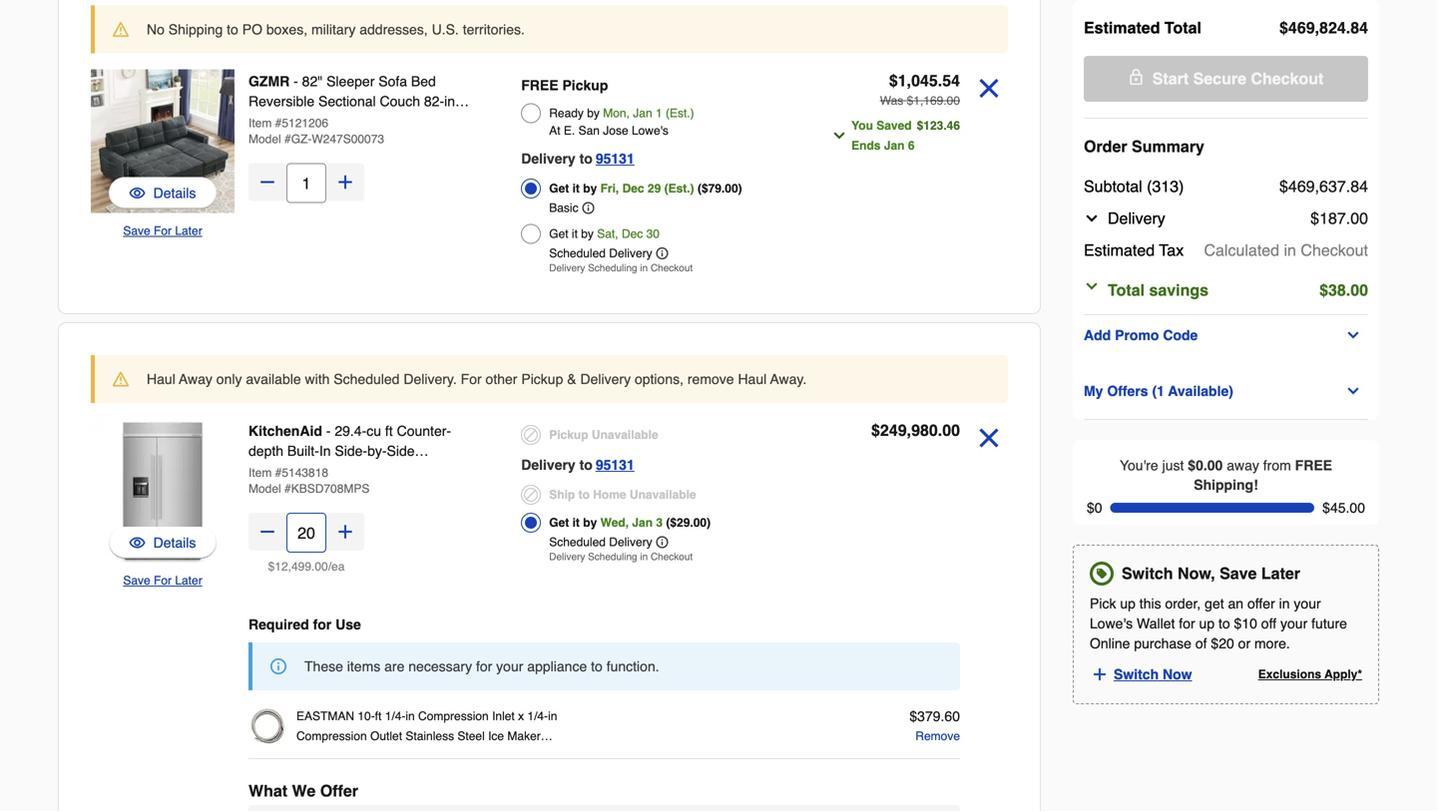 Task type: locate. For each thing, give the bounding box(es) containing it.
gzmr
[[249, 73, 290, 89]]

save up an
[[1220, 565, 1258, 583]]

1 vertical spatial up
[[1200, 616, 1215, 632]]

1 vertical spatial -
[[326, 423, 331, 439]]

switch up this
[[1122, 565, 1174, 583]]

option group containing delivery to
[[521, 421, 799, 569]]

0 horizontal spatial up
[[1121, 596, 1136, 612]]

1 horizontal spatial lowe's
[[1090, 616, 1134, 632]]

1 vertical spatial item
[[249, 466, 272, 480]]

block image
[[521, 485, 541, 505]]

chevron down image for my offers (1 available)
[[1346, 383, 1362, 399]]

minus image for first the "stepper number input field with increment and decrement buttons" number field from the top of the page
[[258, 172, 278, 192]]

details for kitchenaid
[[153, 535, 196, 551]]

in
[[444, 93, 455, 109], [1285, 241, 1297, 260], [640, 263, 648, 274], [640, 552, 648, 563], [1280, 596, 1291, 612], [406, 710, 415, 724], [548, 710, 558, 724]]

1 horizontal spatial -
[[326, 423, 331, 439]]

2 save for later from the top
[[123, 574, 202, 588]]

0 vertical spatial (est.)
[[666, 106, 695, 120]]

1 vertical spatial total
[[1108, 281, 1145, 300]]

it up basic
[[573, 182, 580, 196]]

2 vertical spatial chevron down image
[[1346, 383, 1362, 399]]

1 vertical spatial jan
[[885, 139, 905, 153]]

pickup right block icon
[[549, 428, 589, 442]]

info image down 30
[[657, 248, 669, 260]]

1 item from the top
[[249, 116, 272, 130]]

chevron down image
[[1084, 211, 1100, 227], [1084, 279, 1100, 295]]

dec left 29
[[623, 182, 645, 196]]

$379.60 remove
[[910, 709, 961, 744]]

by left wed,
[[583, 516, 597, 530]]

delivery down get it by wed, jan 3 ($29.00)
[[609, 536, 653, 550]]

95131 down jose
[[596, 151, 635, 167]]

1 model from the top
[[249, 132, 281, 146]]

1 vertical spatial details
[[153, 535, 196, 551]]

1 vertical spatial info image
[[657, 537, 669, 549]]

plus image up /ea
[[336, 522, 355, 542]]

checkout down 3
[[651, 552, 693, 563]]

free right 'from'
[[1296, 458, 1333, 474]]

scheduling
[[588, 263, 638, 274], [588, 552, 638, 563]]

2 estimated from the top
[[1084, 241, 1155, 260]]

1 minus image from the top
[[258, 172, 278, 192]]

. inside $ 1,045 . 54 was $ 1,169 .00
[[938, 71, 943, 90]]

free inside free shipping!
[[1296, 458, 1333, 474]]

up up of
[[1200, 616, 1215, 632]]

(313)
[[1147, 177, 1185, 196]]

get up basic
[[549, 182, 569, 196]]

0 horizontal spatial total
[[1108, 281, 1145, 300]]

0 horizontal spatial for
[[313, 617, 332, 633]]

lowe's up the online
[[1090, 616, 1134, 632]]

later
[[175, 224, 202, 238], [1262, 565, 1301, 583], [175, 574, 202, 588]]

save for later
[[123, 224, 202, 238], [123, 574, 202, 588]]

chevron down image inside my offers (1 available) link
[[1346, 383, 1362, 399]]

chevron down image down subtotal in the right of the page
[[1084, 211, 1100, 227]]

for down 29.4-cu ft counter-depth built-in side-by-side refrigerator with ice maker (stainless steel with printshield finish) energy star image
[[154, 574, 172, 588]]

1 vertical spatial chevron down image
[[1084, 279, 1100, 295]]

sofa up couch
[[379, 73, 407, 89]]

95131 button
[[596, 147, 635, 171], [596, 453, 635, 477]]

offer
[[1248, 596, 1276, 612]]

2 delivery scheduling in checkout from the top
[[549, 552, 693, 563]]

2 vertical spatial it
[[573, 516, 580, 530]]

info image down the required
[[271, 659, 287, 675]]

dec left 30
[[622, 227, 643, 241]]

0 vertical spatial up
[[1121, 596, 1136, 612]]

0 vertical spatial warning image
[[113, 21, 129, 37]]

chevron down image for total savings
[[1084, 279, 1100, 295]]

jan
[[633, 106, 653, 120], [885, 139, 905, 153], [632, 516, 653, 530]]

tag filled image
[[1093, 565, 1111, 583]]

0 vertical spatial estimated
[[1084, 18, 1161, 37]]

total down estimated tax
[[1108, 281, 1145, 300]]

checkout down 469,824
[[1252, 69, 1324, 88]]

0 vertical spatial 84
[[1351, 18, 1369, 37]]

1/4- right x at the left bottom of page
[[528, 710, 548, 724]]

1 vertical spatial get
[[549, 227, 569, 241]]

free up ready
[[521, 77, 559, 93]]

$ for $ 469,824 . 84
[[1280, 18, 1289, 37]]

0 vertical spatial minus image
[[258, 172, 278, 192]]

2 model from the top
[[249, 482, 281, 496]]

haul left away.
[[738, 371, 767, 387]]

info image
[[583, 202, 595, 214]]

1 warning image from the top
[[113, 21, 129, 37]]

free for free shipping!
[[1296, 458, 1333, 474]]

free inside option group
[[521, 77, 559, 93]]

summary
[[1132, 137, 1205, 156]]

from
[[1264, 458, 1292, 474]]

1 vertical spatial switch
[[1114, 667, 1159, 683]]

save down quickview icon
[[123, 224, 150, 238]]

chevron down image for add promo code
[[1346, 328, 1362, 344]]

1 vertical spatial option group
[[521, 421, 799, 569]]

delivery to 95131
[[521, 151, 635, 167], [521, 457, 635, 473]]

to up "$20"
[[1219, 616, 1231, 632]]

delivery to 95131 up ship
[[521, 457, 635, 473]]

scheduled for 82" sleeper sofa bed reversible sectional couch 82-in modern black polyester/blend reclining sofa
[[549, 247, 606, 261]]

it for wed,
[[573, 516, 580, 530]]

0 vertical spatial chevron down image
[[1084, 211, 1100, 227]]

remove
[[688, 371, 734, 387]]

1 vertical spatial dec
[[622, 227, 643, 241]]

1 vertical spatial compression
[[297, 730, 367, 744]]

0 vertical spatial delivery to 95131
[[521, 151, 635, 167]]

haul left away
[[147, 371, 176, 387]]

0 vertical spatial option group
[[521, 71, 799, 280]]

total
[[1165, 18, 1202, 37], [1108, 281, 1145, 300]]

1 vertical spatial estimated
[[1084, 241, 1155, 260]]

$ for $ 1,045 . 54 was $ 1,169 .00
[[890, 71, 898, 90]]

dec
[[623, 182, 645, 196], [622, 227, 643, 241]]

for
[[1180, 616, 1196, 632], [313, 617, 332, 633], [476, 659, 493, 675]]

item #5121206 model #gz-w247s00073
[[249, 116, 385, 146]]

save down quickview image
[[123, 574, 150, 588]]

by left sat,
[[581, 227, 594, 241]]

0 vertical spatial scheduling
[[588, 263, 638, 274]]

po
[[242, 21, 263, 37]]

info image for kitchenaid -
[[657, 537, 669, 549]]

option group containing free pickup
[[521, 71, 799, 280]]

2 delivery to 95131 from the top
[[521, 457, 635, 473]]

by
[[587, 106, 600, 120], [583, 182, 597, 196], [581, 227, 594, 241], [583, 516, 597, 530]]

scheduled down get it by sat, dec 30
[[549, 247, 606, 261]]

later down 29.4-cu ft counter-depth built-in side-by-side refrigerator with ice maker (stainless steel with printshield finish) energy star image
[[175, 574, 202, 588]]

wed,
[[601, 516, 629, 530]]

1 scheduled delivery from the top
[[549, 247, 653, 261]]

to down san
[[580, 151, 593, 167]]

1 vertical spatial it
[[572, 227, 578, 241]]

ft
[[375, 710, 382, 724]]

1 get from the top
[[549, 182, 569, 196]]

save for later for 82" sleeper sofa bed reversible sectional couch 82-in modern black polyester/blend reclining sofa
[[123, 224, 202, 238]]

0 vertical spatial 95131
[[596, 151, 635, 167]]

item up reclining
[[249, 116, 272, 130]]

scheduled for kitchenaid -
[[549, 536, 606, 550]]

($79.00)
[[698, 182, 743, 196]]

1 horizontal spatial up
[[1200, 616, 1215, 632]]

estimated left tax
[[1084, 241, 1155, 260]]

for down order,
[[1180, 616, 1196, 632]]

chevron down image inside add promo code link
[[1346, 328, 1362, 344]]

item left #5143818
[[249, 466, 272, 480]]

sofa down black
[[310, 133, 339, 149]]

save for later button down quickview image
[[123, 571, 202, 591]]

bed
[[411, 73, 436, 89]]

1 vertical spatial save for later
[[123, 574, 202, 588]]

save for later for kitchenaid -
[[123, 574, 202, 588]]

tax
[[1160, 241, 1184, 260]]

san
[[579, 124, 600, 138]]

0 vertical spatial model
[[249, 132, 281, 146]]

away
[[179, 371, 213, 387]]

get
[[549, 182, 569, 196], [549, 227, 569, 241], [549, 516, 569, 530]]

2 1/4- from the left
[[528, 710, 548, 724]]

84 right 469,824
[[1351, 18, 1369, 37]]

compression up steel in the left of the page
[[418, 710, 489, 724]]

2 horizontal spatial for
[[1180, 616, 1196, 632]]

.00 left remove item image
[[938, 421, 961, 440]]

by up san
[[587, 106, 600, 120]]

2 get from the top
[[549, 227, 569, 241]]

1 vertical spatial stepper number input field with increment and decrement buttons number field
[[287, 513, 327, 553]]

1 chevron down image from the top
[[1084, 211, 1100, 227]]

1 vertical spatial scheduling
[[588, 552, 638, 563]]

save for later down quickview image
[[123, 574, 202, 588]]

details right quickview icon
[[153, 185, 196, 201]]

model for 82" sleeper sofa bed reversible sectional couch 82-in modern black polyester/blend reclining sofa
[[249, 132, 281, 146]]

0 vertical spatial for
[[154, 224, 172, 238]]

1 horizontal spatial sofa
[[379, 73, 407, 89]]

0 horizontal spatial lowe's
[[632, 124, 669, 138]]

code
[[1164, 328, 1199, 344]]

$ for $ 469,637 . 84
[[1280, 177, 1289, 196]]

later for 82" sleeper sofa bed reversible sectional couch 82-in modern black polyester/blend reclining sofa
[[175, 224, 202, 238]]

$45.00
[[1323, 500, 1366, 516]]

save for 82" sleeper sofa bed reversible sectional couch 82-in modern black polyester/blend reclining sofa
[[123, 224, 150, 238]]

at e. san jose lowe's
[[549, 124, 669, 138]]

e.
[[564, 124, 575, 138]]

warning image for no shipping to po boxes, military addresses, u.s. territories.
[[113, 21, 129, 37]]

0 vertical spatial chevron down image
[[832, 128, 848, 144]]

1 scheduling from the top
[[588, 263, 638, 274]]

for left use
[[313, 617, 332, 633]]

2 warning image from the top
[[113, 371, 129, 387]]

1 vertical spatial 84
[[1351, 177, 1369, 196]]

your left appliance
[[496, 659, 524, 675]]

save for later button down quickview icon
[[123, 221, 202, 241]]

scheduling for 82" sleeper sofa bed reversible sectional couch 82-in modern black polyester/blend reclining sofa
[[588, 263, 638, 274]]

estimated up secure image
[[1084, 18, 1161, 37]]

$
[[1280, 18, 1289, 37], [890, 71, 898, 90], [907, 94, 914, 108], [917, 119, 924, 133], [1280, 177, 1289, 196], [1311, 209, 1320, 228], [1320, 281, 1329, 300], [872, 421, 881, 440], [1189, 458, 1196, 474], [268, 560, 275, 574]]

1 horizontal spatial compression
[[418, 710, 489, 724]]

sofa
[[379, 73, 407, 89], [310, 133, 339, 149]]

1 84 from the top
[[1351, 18, 1369, 37]]

order,
[[1166, 596, 1202, 612]]

it down basic
[[572, 227, 578, 241]]

total savings
[[1108, 281, 1209, 300]]

1 vertical spatial warning image
[[113, 371, 129, 387]]

0 vertical spatial free
[[521, 77, 559, 93]]

calculated in checkout
[[1205, 241, 1369, 260]]

ice
[[488, 730, 504, 744]]

for left other
[[461, 371, 482, 387]]

1 delivery scheduling in checkout from the top
[[549, 263, 693, 274]]

jan left 3
[[632, 516, 653, 530]]

1 vertical spatial free
[[1296, 458, 1333, 474]]

item inside item #5121206 model #gz-w247s00073
[[249, 116, 272, 130]]

details for 82" sleeper sofa bed reversible sectional couch 82-in modern black polyester/blend reclining sofa
[[153, 185, 196, 201]]

unavailable up 3
[[630, 488, 697, 502]]

offers
[[1108, 383, 1149, 399]]

1 estimated from the top
[[1084, 18, 1161, 37]]

2 scheduling from the top
[[588, 552, 638, 563]]

you're just $ 0.00
[[1120, 458, 1224, 474]]

delivery to 95131 down e.
[[521, 151, 635, 167]]

black
[[300, 113, 334, 129]]

of
[[1196, 636, 1208, 652]]

details
[[153, 185, 196, 201], [153, 535, 196, 551]]

delivery scheduling in checkout down sat,
[[549, 263, 693, 274]]

plus image down w247s00073
[[336, 172, 355, 192]]

0 vertical spatial plus image
[[336, 172, 355, 192]]

delivery scheduling in checkout down wed,
[[549, 552, 693, 563]]

away from
[[1227, 458, 1292, 474]]

0 vertical spatial -
[[294, 73, 298, 89]]

no shipping to po boxes, military addresses, u.s. territories.
[[147, 21, 525, 37]]

1 vertical spatial 95131
[[596, 457, 635, 473]]

1 option group from the top
[[521, 71, 799, 280]]

$ inside you saved $ 123 . 46 ends jan 6
[[917, 119, 924, 133]]

to inside pick up this order, get an offer in your lowe's wallet for up to $10 off your future online purchase of $20 or more.
[[1219, 616, 1231, 632]]

scheduling down sat,
[[588, 263, 638, 274]]

29
[[648, 182, 661, 196]]

item for 82" sleeper sofa bed reversible sectional couch 82-in modern black polyester/blend reclining sofa
[[249, 116, 272, 130]]

.00 down $ 187 .00
[[1347, 281, 1369, 300]]

0 vertical spatial scheduled delivery
[[549, 247, 653, 261]]

2 vertical spatial scheduled
[[549, 536, 606, 550]]

in right offer
[[1280, 596, 1291, 612]]

(est.) right 1
[[666, 106, 695, 120]]

remove item image
[[973, 421, 1007, 455]]

scheduled delivery for 82" sleeper sofa bed reversible sectional couch 82-in modern black polyester/blend reclining sofa
[[549, 247, 653, 261]]

.00 for 249,980
[[938, 421, 961, 440]]

0 vertical spatial get
[[549, 182, 569, 196]]

0 vertical spatial stepper number input field with increment and decrement buttons number field
[[287, 163, 327, 203]]

1 vertical spatial for
[[461, 371, 482, 387]]

model inside item #5143818 model #kbsd708mps
[[249, 482, 281, 496]]

offer
[[320, 782, 358, 801]]

pickup left & at the left
[[522, 371, 564, 387]]

0 horizontal spatial haul
[[147, 371, 176, 387]]

0 vertical spatial it
[[573, 182, 580, 196]]

order summary
[[1084, 137, 1205, 156]]

2 details from the top
[[153, 535, 196, 551]]

1 details from the top
[[153, 185, 196, 201]]

free pickup
[[521, 77, 608, 93]]

0 vertical spatial info image
[[657, 248, 669, 260]]

0 vertical spatial 95131 button
[[596, 147, 635, 171]]

compression down eastman
[[297, 730, 367, 744]]

lowe's inside pick up this order, get an offer in your lowe's wallet for up to $10 off your future online purchase of $20 or more.
[[1090, 616, 1134, 632]]

plus image for 2nd the "stepper number input field with increment and decrement buttons" number field from the top
[[336, 522, 355, 542]]

$ for $ 187 .00
[[1311, 209, 1320, 228]]

2 option group from the top
[[521, 421, 799, 569]]

1 vertical spatial plus image
[[336, 522, 355, 542]]

your right off
[[1281, 616, 1308, 632]]

1 95131 button from the top
[[596, 147, 635, 171]]

1
[[656, 106, 663, 120]]

pickup unavailable
[[549, 428, 659, 442]]

details button
[[109, 177, 217, 209], [129, 183, 196, 203], [109, 527, 217, 559], [129, 533, 196, 553]]

addresses,
[[360, 21, 428, 37]]

$ for $ 12,499 .00 /ea
[[268, 560, 275, 574]]

my offers (1 available) link
[[1084, 379, 1369, 403]]

2 95131 button from the top
[[596, 453, 635, 477]]

. inside you saved $ 123 . 46 ends jan 6
[[944, 119, 947, 133]]

it
[[573, 182, 580, 196], [572, 227, 578, 241], [573, 516, 580, 530]]

option group
[[521, 71, 799, 280], [521, 421, 799, 569]]

quickview image
[[129, 183, 145, 203]]

minus image up 12,499
[[258, 522, 278, 542]]

by up info icon
[[583, 182, 597, 196]]

0 vertical spatial dec
[[623, 182, 645, 196]]

scheduling down wed,
[[588, 552, 638, 563]]

delivery scheduling in checkout for 82" sleeper sofa bed reversible sectional couch 82-in modern black polyester/blend reclining sofa
[[549, 263, 693, 274]]

by for sat,
[[581, 227, 594, 241]]

scheduled delivery down get it by sat, dec 30
[[549, 247, 653, 261]]

in inside the 82" sleeper sofa bed reversible sectional couch 82-in modern black polyester/blend reclining sofa
[[444, 93, 455, 109]]

1 vertical spatial delivery scheduling in checkout
[[549, 552, 693, 563]]

chevron down image
[[832, 128, 848, 144], [1346, 328, 1362, 344], [1346, 383, 1362, 399]]

model inside item #5121206 model #gz-w247s00073
[[249, 132, 281, 146]]

2 minus image from the top
[[258, 522, 278, 542]]

plus image
[[336, 172, 355, 192], [336, 522, 355, 542], [1091, 666, 1109, 684]]

1 save for later from the top
[[123, 224, 202, 238]]

(est.) right 29
[[665, 182, 695, 196]]

info image
[[657, 248, 669, 260], [657, 537, 669, 549], [271, 659, 287, 675]]

add
[[1084, 328, 1112, 344]]

0 horizontal spatial free
[[521, 77, 559, 93]]

stepper number input field with increment and decrement buttons number field up $ 12,499 .00 /ea
[[287, 513, 327, 553]]

&
[[567, 371, 577, 387]]

1 vertical spatial 95131 button
[[596, 453, 635, 477]]

84 for $ 469,637 . 84
[[1351, 177, 1369, 196]]

at
[[549, 124, 561, 138]]

in right couch
[[444, 93, 455, 109]]

save for later button for kitchenaid -
[[123, 571, 202, 591]]

warning image left no
[[113, 21, 129, 37]]

jan inside you saved $ 123 . 46 ends jan 6
[[885, 139, 905, 153]]

Stepper number input field with increment and decrement buttons number field
[[287, 163, 327, 203], [287, 513, 327, 553]]

away
[[1227, 458, 1260, 474]]

1 vertical spatial save for later button
[[123, 571, 202, 591]]

1 vertical spatial delivery to 95131
[[521, 457, 635, 473]]

calculated
[[1205, 241, 1280, 260]]

info image for 82" sleeper sofa bed reversible sectional couch 82-in modern black polyester/blend reclining sofa
[[657, 248, 669, 260]]

in down 30
[[640, 263, 648, 274]]

for inside pick up this order, get an offer in your lowe's wallet for up to $10 off your future online purchase of $20 or more.
[[1180, 616, 1196, 632]]

0 vertical spatial compression
[[418, 710, 489, 724]]

no
[[147, 21, 165, 37]]

savings
[[1150, 281, 1209, 300]]

plus image down the online
[[1091, 666, 1109, 684]]

your up future
[[1295, 596, 1322, 612]]

total up start
[[1165, 18, 1202, 37]]

$10
[[1235, 616, 1258, 632]]

0 horizontal spatial 1/4-
[[385, 710, 406, 724]]

1 horizontal spatial 1/4-
[[528, 710, 548, 724]]

1 save for later button from the top
[[123, 221, 202, 241]]

checkout down 30
[[651, 263, 693, 274]]

2 95131 from the top
[[596, 457, 635, 473]]

x
[[518, 710, 524, 724]]

1 vertical spatial minus image
[[258, 522, 278, 542]]

0 vertical spatial item
[[249, 116, 272, 130]]

up left this
[[1121, 596, 1136, 612]]

. for $ 1,045 . 54 was $ 1,169 .00
[[938, 71, 943, 90]]

switch inside button
[[1114, 667, 1159, 683]]

1 vertical spatial your
[[1281, 616, 1308, 632]]

84 up $ 187 .00
[[1351, 177, 1369, 196]]

2 stepper number input field with increment and decrement buttons number field from the top
[[287, 513, 327, 553]]

2 scheduled delivery from the top
[[549, 536, 653, 550]]

jan left 6
[[885, 139, 905, 153]]

2 84 from the top
[[1351, 177, 1369, 196]]

1 vertical spatial pickup
[[522, 371, 564, 387]]

1 delivery to 95131 from the top
[[521, 151, 635, 167]]

(est.)
[[666, 106, 695, 120], [665, 182, 695, 196]]

1 haul from the left
[[147, 371, 176, 387]]

0 vertical spatial delivery scheduling in checkout
[[549, 263, 693, 274]]

gzmr -
[[249, 73, 302, 89]]

warning image
[[113, 21, 129, 37], [113, 371, 129, 387]]

1 horizontal spatial total
[[1165, 18, 1202, 37]]

2 haul from the left
[[738, 371, 767, 387]]

1 vertical spatial scheduled delivery
[[549, 536, 653, 550]]

2 save for later button from the top
[[123, 571, 202, 591]]

in down get it by wed, jan 3 ($29.00)
[[640, 552, 648, 563]]

.00 down $ 469,637 . 84
[[1347, 209, 1369, 228]]

item inside item #5143818 model #kbsd708mps
[[249, 466, 272, 480]]

1 95131 from the top
[[596, 151, 635, 167]]

$ 1,045 . 54 was $ 1,169 .00
[[880, 71, 961, 108]]

1 horizontal spatial free
[[1296, 458, 1333, 474]]

minus image down reclining
[[258, 172, 278, 192]]

2 chevron down image from the top
[[1084, 279, 1100, 295]]

lowe's down 1
[[632, 124, 669, 138]]

2 vertical spatial plus image
[[1091, 666, 1109, 684]]

details right quickview image
[[153, 535, 196, 551]]

minus image
[[258, 172, 278, 192], [258, 522, 278, 542]]

1 horizontal spatial haul
[[738, 371, 767, 387]]

2 item from the top
[[249, 466, 272, 480]]

switch now
[[1114, 667, 1193, 683]]

what
[[249, 782, 288, 801]]

0 vertical spatial switch
[[1122, 565, 1174, 583]]

3 get from the top
[[549, 516, 569, 530]]

- for gzmr -
[[294, 73, 298, 89]]

0 horizontal spatial sofa
[[310, 133, 339, 149]]

0 vertical spatial save for later button
[[123, 221, 202, 241]]

0 vertical spatial save for later
[[123, 224, 202, 238]]

0 vertical spatial details
[[153, 185, 196, 201]]

delivery
[[521, 151, 576, 167], [1108, 209, 1166, 228], [609, 247, 653, 261], [549, 263, 586, 274], [581, 371, 631, 387], [521, 457, 576, 473], [609, 536, 653, 550], [549, 552, 586, 563]]

2 vertical spatial for
[[154, 574, 172, 588]]

0 vertical spatial pickup
[[563, 77, 608, 93]]

warning image left away
[[113, 371, 129, 387]]



Task type: vqa. For each thing, say whether or not it's contained in the screenshot.
sixth the ) from the bottom of the page
no



Task type: describe. For each thing, give the bounding box(es) containing it.
it for fri,
[[573, 182, 580, 196]]

29.4-cu ft counter-depth built-in side-by-side refrigerator with ice maker (stainless steel with printshield finish) energy star image
[[91, 419, 235, 563]]

haul away only available with scheduled delivery. for other pickup & delivery options, remove haul away.
[[147, 371, 807, 387]]

free shipping!
[[1194, 458, 1333, 493]]

in right x at the left bottom of page
[[548, 710, 558, 724]]

. for $ 469,637 . 84
[[1347, 177, 1351, 196]]

plus image inside the switch now button
[[1091, 666, 1109, 684]]

shipping
[[169, 21, 223, 37]]

outlet
[[370, 730, 402, 744]]

get for get it by wed, jan 3 ($29.00)
[[549, 516, 569, 530]]

you
[[852, 119, 874, 133]]

function.
[[607, 659, 660, 675]]

modern
[[249, 113, 296, 129]]

469,824
[[1289, 18, 1347, 37]]

delivery down at
[[521, 151, 576, 167]]

.00 for 38
[[1347, 281, 1369, 300]]

.00 for 187
[[1347, 209, 1369, 228]]

get for get it by sat, dec 30
[[549, 227, 569, 241]]

delivery right & at the left
[[581, 371, 631, 387]]

in right the calculated on the right top of page
[[1285, 241, 1297, 260]]

start
[[1153, 69, 1189, 88]]

my
[[1084, 383, 1104, 399]]

option group for kitchenaid -
[[521, 421, 799, 569]]

84 for $ 469,824 . 84
[[1351, 18, 1369, 37]]

saved
[[877, 119, 912, 133]]

apply*
[[1325, 668, 1363, 682]]

delivery.
[[404, 371, 457, 387]]

exclusions apply*
[[1259, 668, 1363, 682]]

estimated for estimated tax
[[1084, 241, 1155, 260]]

with
[[305, 371, 330, 387]]

remove
[[916, 730, 961, 744]]

model for kitchenaid -
[[249, 482, 281, 496]]

12,499
[[275, 560, 312, 574]]

other
[[486, 371, 518, 387]]

free for free pickup
[[521, 77, 559, 93]]

in up stainless
[[406, 710, 415, 724]]

are
[[385, 659, 405, 675]]

delivery to 95131 for kitchenaid -
[[521, 457, 635, 473]]

appliance
[[528, 659, 587, 675]]

delivery down 30
[[609, 247, 653, 261]]

mon,
[[603, 106, 630, 120]]

kitchenaid -
[[249, 423, 335, 439]]

2 vertical spatial your
[[496, 659, 524, 675]]

get it by sat, dec 30
[[549, 227, 660, 241]]

1 vertical spatial (est.)
[[665, 182, 695, 196]]

$ 249,980 .00
[[872, 421, 961, 440]]

chevron down image for delivery
[[1084, 211, 1100, 227]]

2 vertical spatial pickup
[[549, 428, 589, 442]]

just
[[1163, 458, 1185, 474]]

option group for 82" sleeper sofa bed reversible sectional couch 82-in modern black polyester/blend reclining sofa
[[521, 71, 799, 280]]

estimated for estimated total
[[1084, 18, 1161, 37]]

.00 inside $ 1,045 . 54 was $ 1,169 .00
[[944, 94, 961, 108]]

0 vertical spatial lowe's
[[632, 124, 669, 138]]

item #5143818 model #kbsd708mps
[[249, 466, 370, 496]]

options,
[[635, 371, 684, 387]]

to left function.
[[591, 659, 603, 675]]

away.
[[771, 371, 807, 387]]

dec for 29
[[623, 182, 645, 196]]

1,169
[[914, 94, 944, 108]]

switch for switch now
[[1114, 667, 1159, 683]]

1 vertical spatial sofa
[[310, 133, 339, 149]]

0 vertical spatial jan
[[633, 106, 653, 120]]

delivery down get it by sat, dec 30
[[549, 263, 586, 274]]

$ 469,637 . 84
[[1280, 177, 1369, 196]]

couch
[[380, 93, 420, 109]]

in inside pick up this order, get an offer in your lowe's wallet for up to $10 off your future online purchase of $20 or more.
[[1280, 596, 1291, 612]]

. for $ 469,824 . 84
[[1347, 18, 1351, 37]]

pick up this order, get an offer in your lowe's wallet for up to $10 off your future online purchase of $20 or more.
[[1090, 596, 1348, 652]]

#gz-
[[285, 132, 312, 146]]

82"
[[302, 73, 323, 89]]

quickview image
[[129, 533, 145, 553]]

later for kitchenaid -
[[175, 574, 202, 588]]

or
[[1239, 636, 1251, 652]]

it for sat,
[[572, 227, 578, 241]]

you're
[[1120, 458, 1159, 474]]

dec for 30
[[622, 227, 643, 241]]

ready
[[549, 106, 584, 120]]

inlet
[[492, 710, 515, 724]]

now
[[1163, 667, 1193, 683]]

95131 for kitchenaid -
[[596, 457, 635, 473]]

these
[[305, 659, 343, 675]]

get for get it by fri, dec 29 (est.) ($79.00)
[[549, 182, 569, 196]]

0 vertical spatial your
[[1295, 596, 1322, 612]]

start secure checkout button
[[1084, 56, 1369, 102]]

wallet
[[1137, 616, 1176, 632]]

save for later button for 82" sleeper sofa bed reversible sectional couch 82-in modern black polyester/blend reclining sofa
[[123, 221, 202, 241]]

only
[[216, 371, 242, 387]]

82" sleeper sofa bed reversible sectional couch 82-in modern black polyester/blend reclining sofa image
[[91, 69, 235, 213]]

0 horizontal spatial compression
[[297, 730, 367, 744]]

95131 button for 82" sleeper sofa bed reversible sectional couch 82-in modern black polyester/blend reclining sofa
[[596, 147, 635, 171]]

item for kitchenaid
[[249, 466, 272, 480]]

later up offer
[[1262, 565, 1301, 583]]

switch for switch now, save later
[[1122, 565, 1174, 583]]

123
[[924, 119, 944, 133]]

38
[[1329, 281, 1347, 300]]

$ 469,824 . 84
[[1280, 18, 1369, 37]]

10-ft 1/4-in compression inlet x 1/4-in compression outlet stainless steel ice maker connector image
[[249, 707, 289, 747]]

territories.
[[463, 21, 525, 37]]

delivery to 95131 for 82" sleeper sofa bed reversible sectional couch 82-in modern black polyester/blend reclining sofa
[[521, 151, 635, 167]]

get
[[1205, 596, 1225, 612]]

save for kitchenaid -
[[123, 574, 150, 588]]

warning image for haul away only available with scheduled delivery. for other pickup & delivery options, remove haul away.
[[113, 371, 129, 387]]

remove button
[[916, 727, 961, 747]]

switch now button
[[1090, 662, 1210, 688]]

#kbsd708mps
[[285, 482, 370, 496]]

now,
[[1178, 565, 1216, 583]]

switch now, save later
[[1122, 565, 1301, 583]]

95131 for 82" sleeper sofa bed reversible sectional couch 82-in modern black polyester/blend reclining sofa
[[596, 151, 635, 167]]

minus image for 2nd the "stepper number input field with increment and decrement buttons" number field from the top
[[258, 522, 278, 542]]

my offers (1 available)
[[1084, 383, 1234, 399]]

remove item image
[[973, 71, 1007, 105]]

delivery scheduling in checkout for kitchenaid -
[[549, 552, 693, 563]]

order
[[1084, 137, 1128, 156]]

ship to home unavailable
[[549, 488, 697, 502]]

pick
[[1090, 596, 1117, 612]]

1,045
[[898, 71, 938, 90]]

maker
[[508, 730, 541, 744]]

u.s.
[[432, 21, 459, 37]]

polyester/blend
[[338, 113, 436, 129]]

scheduling for kitchenaid -
[[588, 552, 638, 563]]

/ea
[[328, 560, 345, 574]]

boxes,
[[266, 21, 308, 37]]

fri,
[[601, 182, 619, 196]]

2 vertical spatial info image
[[271, 659, 287, 675]]

subtotal (313)
[[1084, 177, 1185, 196]]

by for wed,
[[583, 516, 597, 530]]

$20
[[1212, 636, 1235, 652]]

- for kitchenaid -
[[326, 423, 331, 439]]

ends
[[852, 139, 881, 153]]

estimated total
[[1084, 18, 1202, 37]]

$379.60
[[910, 709, 961, 725]]

secure image
[[1129, 69, 1145, 85]]

for for 82" sleeper sofa bed reversible sectional couch 82-in modern black polyester/blend reclining sofa
[[154, 224, 172, 238]]

for for kitchenaid -
[[154, 574, 172, 588]]

eastman
[[297, 710, 354, 724]]

jose
[[603, 124, 629, 138]]

$ for $ 38 .00
[[1320, 281, 1329, 300]]

sleeper
[[327, 73, 375, 89]]

82-
[[424, 93, 444, 109]]

0.00
[[1196, 458, 1224, 474]]

1 1/4- from the left
[[385, 710, 406, 724]]

this
[[1140, 596, 1162, 612]]

block image
[[521, 425, 541, 445]]

($29.00)
[[666, 516, 711, 530]]

by for fri,
[[583, 182, 597, 196]]

$ for $ 249,980 .00
[[872, 421, 881, 440]]

get it by wed, jan 3 ($29.00)
[[549, 516, 711, 530]]

0 vertical spatial total
[[1165, 18, 1202, 37]]

0 vertical spatial sofa
[[379, 73, 407, 89]]

delivery down ship
[[549, 552, 586, 563]]

delivery down subtotal (313)
[[1108, 209, 1166, 228]]

ready by mon, jan 1 (est.)
[[549, 106, 695, 120]]

start secure checkout
[[1153, 69, 1324, 88]]

to left "po"
[[227, 21, 238, 37]]

plus image for first the "stepper number input field with increment and decrement buttons" number field from the top of the page
[[336, 172, 355, 192]]

to down pickup unavailable
[[580, 457, 593, 473]]

checkout down 187
[[1302, 241, 1369, 260]]

more.
[[1255, 636, 1291, 652]]

.00 up required for use
[[312, 560, 328, 574]]

2 vertical spatial jan
[[632, 516, 653, 530]]

sectional
[[319, 93, 376, 109]]

0 vertical spatial unavailable
[[592, 428, 659, 442]]

to right ship
[[579, 488, 590, 502]]

1 vertical spatial scheduled
[[334, 371, 400, 387]]

delivery up ship
[[521, 457, 576, 473]]

scheduled delivery for kitchenaid -
[[549, 536, 653, 550]]

1 stepper number input field with increment and decrement buttons number field from the top
[[287, 163, 327, 203]]

$ 12,499 .00 /ea
[[268, 560, 345, 574]]

checkout inside button
[[1252, 69, 1324, 88]]

1 horizontal spatial for
[[476, 659, 493, 675]]

46
[[947, 119, 961, 133]]

1 vertical spatial unavailable
[[630, 488, 697, 502]]

95131 button for kitchenaid -
[[596, 453, 635, 477]]



